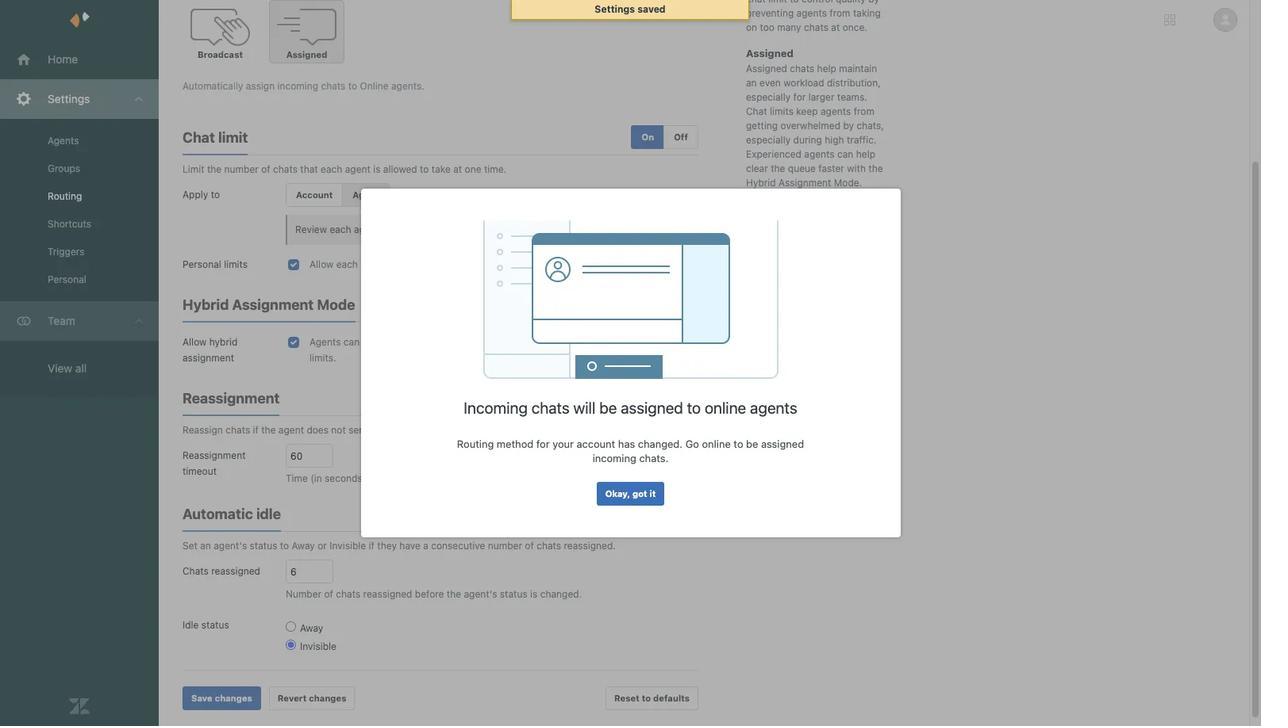 Task type: vqa. For each thing, say whether or not it's contained in the screenshot.
Guide
no



Task type: describe. For each thing, give the bounding box(es) containing it.
mode.
[[834, 177, 862, 189]]

chat for agents can serve unassigned chats when they have reached their chat limits.
[[606, 337, 625, 348]]

online
[[360, 80, 389, 92]]

1 horizontal spatial settings
[[462, 224, 502, 236]]

0 horizontal spatial limits
[[224, 259, 248, 271]]

0 vertical spatial reassigned
[[211, 566, 260, 578]]

0 horizontal spatial their
[[417, 259, 437, 271]]

assigned inside reassignment timeout time (in seconds) with no response before a chat is assigned to another agent.
[[520, 473, 560, 485]]

agent.
[[612, 473, 640, 485]]

0 horizontal spatial chat
[[183, 129, 215, 146]]

okay, got it
[[605, 489, 656, 499]]

overwhelmed
[[781, 120, 840, 132]]

1 vertical spatial changed.
[[540, 589, 582, 601]]

settings for settings saved
[[595, 3, 635, 15]]

broadcast
[[198, 49, 243, 60]]

reassigned.
[[564, 540, 616, 552]]

1 horizontal spatial agent's
[[464, 589, 497, 601]]

1 vertical spatial if
[[369, 540, 375, 552]]

shortcuts
[[48, 218, 91, 230]]

reassignment for reassignment
[[183, 390, 280, 407]]

routing for routing method for your account has changed. go online to be assigned incoming chats.
[[457, 438, 494, 451]]

for inside assigned assigned chats help maintain an even workload distribution, especially for larger teams. chat limits keep agents from getting overwhelmed by chats, especially during high traffic. experienced agents can help clear the queue faster with the hybrid assignment mode. enable reassignments and automatic idle to reduce visitor wait time by preventing chats from getting assigned to inactive agents.
[[793, 91, 806, 103]]

>
[[505, 224, 511, 236]]

1 vertical spatial agents
[[804, 148, 835, 160]]

hybrid
[[209, 337, 238, 348]]

1 vertical spatial an
[[200, 540, 211, 552]]

serve inside agents can serve unassigned chats when they have reached their chat limits.
[[362, 337, 387, 348]]

changes for save changes
[[215, 694, 252, 704]]

within
[[458, 425, 485, 437]]

specified
[[495, 425, 536, 437]]

0 vertical spatial limit
[[218, 129, 248, 146]]

(in
[[310, 473, 322, 485]]

2 especially from the top
[[746, 134, 791, 146]]

2 vertical spatial a
[[423, 540, 428, 552]]

home
[[48, 52, 78, 66]]

Chats reassigned number field
[[286, 560, 333, 584]]

personal limits
[[183, 259, 248, 271]]

be inside routing method for your account has changed. go online to be assigned incoming chats.
[[746, 438, 758, 451]]

0 vertical spatial agent's
[[214, 540, 247, 552]]

can inside agents can serve unassigned chats when they have reached their chat limits.
[[343, 337, 360, 348]]

take
[[432, 163, 451, 175]]

defaults
[[653, 694, 690, 704]]

response
[[404, 473, 445, 485]]

chats right number
[[336, 589, 361, 601]]

reassign chats if the agent does not serve the assigned chat within a specified time frame.
[[183, 425, 590, 437]]

chats.
[[639, 452, 669, 465]]

0 vertical spatial from
[[854, 106, 875, 117]]

method
[[497, 438, 534, 451]]

chats,
[[857, 120, 884, 132]]

unassigned
[[390, 337, 441, 348]]

1 horizontal spatial number
[[488, 540, 522, 552]]

frame.
[[561, 425, 590, 437]]

off button for chat limit
[[664, 125, 698, 149]]

seconds)
[[325, 473, 366, 485]]

each for allow
[[336, 259, 358, 271]]

chat right own
[[461, 259, 481, 271]]

view
[[48, 362, 72, 375]]

2 horizontal spatial personal
[[534, 259, 573, 271]]

their inside agents can serve unassigned chats when they have reached their chat limits.
[[582, 337, 603, 348]]

apply
[[183, 189, 208, 201]]

1 vertical spatial time
[[539, 425, 559, 437]]

0 vertical spatial invisible
[[330, 540, 366, 552]]

.
[[548, 224, 550, 236]]

revert changes button
[[269, 687, 355, 711]]

1 especially from the top
[[746, 91, 791, 103]]

okay, got it button
[[597, 482, 665, 506]]

revert changes
[[278, 694, 346, 704]]

incoming
[[464, 400, 528, 418]]

keep
[[796, 106, 818, 117]]

chats up frame.
[[531, 400, 570, 418]]

learn more
[[746, 275, 797, 287]]

revert
[[278, 694, 307, 704]]

chats down visitor
[[853, 220, 878, 232]]

routing method for your account has changed. go online to be assigned incoming chats.
[[457, 438, 804, 465]]

reached
[[543, 337, 580, 348]]

2 horizontal spatial agents
[[514, 224, 548, 236]]

idle inside assigned assigned chats help maintain an even workload distribution, especially for larger teams. chat limits keep agents from getting overwhelmed by chats, especially during high traffic. experienced agents can help clear the queue faster with the hybrid assignment mode. enable reassignments and automatic idle to reduce visitor wait time by preventing chats from getting assigned to inactive agents.
[[794, 206, 810, 217]]

0 vertical spatial agent
[[345, 163, 371, 175]]

got
[[632, 489, 647, 499]]

consecutive
[[431, 540, 485, 552]]

assignment inside assigned assigned chats help maintain an even workload distribution, especially for larger teams. chat limits keep agents from getting overwhelmed by chats, especially during high traffic. experienced agents can help clear the queue faster with the hybrid assignment mode. enable reassignments and automatic idle to reduce visitor wait time by preventing chats from getting assigned to inactive agents.
[[779, 177, 831, 189]]

routing for routing
[[48, 190, 82, 202]]

Away radio
[[286, 622, 296, 633]]

is for agent
[[373, 163, 381, 175]]

okay,
[[605, 489, 630, 499]]

time
[[286, 473, 308, 485]]

learn more link
[[746, 275, 797, 287]]

0 vertical spatial by
[[843, 120, 854, 132]]

1 horizontal spatial help
[[856, 148, 875, 160]]

number of chats reassigned before the agent's status is changed.
[[286, 589, 582, 601]]

account button
[[286, 183, 343, 207]]

1 vertical spatial invisible
[[300, 641, 336, 653]]

to down preventing
[[847, 234, 856, 246]]

all
[[75, 362, 87, 375]]

automatic idle
[[183, 506, 281, 523]]

2 horizontal spatial of
[[525, 540, 534, 552]]

0 vertical spatial agents
[[821, 106, 851, 117]]

0 horizontal spatial agents.
[[391, 80, 424, 92]]

reassignment for reassignment timeout time (in seconds) with no response before a chat is assigned to another agent.
[[183, 450, 246, 462]]

1 vertical spatial they
[[377, 540, 397, 552]]

1 vertical spatial away
[[300, 623, 323, 635]]

chat for reassignment timeout time (in seconds) with no response before a chat is assigned to another agent.
[[488, 473, 507, 485]]

the down traffic.
[[869, 163, 883, 175]]

the right limit
[[207, 163, 222, 175]]

1 vertical spatial before
[[415, 589, 444, 601]]

with inside reassignment timeout time (in seconds) with no response before a chat is assigned to another agent.
[[369, 473, 388, 485]]

allow each agent to set their own chat limit under personal settings.
[[310, 259, 614, 271]]

learn
[[746, 275, 771, 287]]

zendesk products image
[[1164, 14, 1175, 25]]

faster
[[818, 163, 844, 175]]

1 vertical spatial assignment
[[232, 297, 314, 313]]

teams.
[[837, 91, 867, 103]]

settings.
[[575, 259, 614, 271]]

mode
[[317, 297, 355, 313]]

set
[[400, 259, 414, 271]]

0 horizontal spatial be
[[599, 400, 617, 418]]

off for reassignment
[[674, 393, 688, 403]]

to down idle
[[280, 540, 289, 552]]

chats right reassign
[[226, 425, 250, 437]]

limit
[[183, 163, 204, 175]]

personal for personal limits
[[183, 259, 221, 271]]

0 horizontal spatial help
[[817, 63, 836, 75]]

reset to defaults button
[[606, 687, 698, 711]]

is inside reassignment timeout time (in seconds) with no response before a chat is assigned to another agent.
[[510, 473, 517, 485]]

chats
[[183, 566, 209, 578]]

agent button
[[342, 183, 389, 207]]

allowed
[[383, 163, 417, 175]]

Reassignment timeout number field
[[286, 444, 333, 468]]

2 horizontal spatial a
[[487, 425, 493, 437]]

traffic.
[[847, 134, 877, 146]]

0 horizontal spatial hybrid
[[183, 297, 229, 313]]

0 vertical spatial getting
[[746, 120, 778, 132]]

to inside reassignment timeout time (in seconds) with no response before a chat is assigned to another agent.
[[563, 473, 572, 485]]

assigned inside assigned assigned chats help maintain an even workload distribution, especially for larger teams. chat limits keep agents from getting overwhelmed by chats, especially during high traffic. experienced agents can help clear the queue faster with the hybrid assignment mode. enable reassignments and automatic idle to reduce visitor wait time by preventing chats from getting assigned to inactive agents.
[[804, 234, 844, 246]]

set an agent's status to away or invisible if they have a consecutive number of chats reassigned.
[[183, 540, 616, 552]]

0 horizontal spatial number
[[224, 163, 259, 175]]

2 horizontal spatial limit
[[484, 259, 502, 271]]

2 vertical spatial agent
[[278, 425, 304, 437]]

1 vertical spatial idle
[[183, 620, 199, 632]]

each for review
[[330, 224, 351, 236]]

assign
[[246, 80, 275, 92]]

automatically assign incoming chats to online agents.
[[183, 80, 424, 92]]

enable
[[746, 191, 776, 203]]

with inside assigned assigned chats help maintain an even workload distribution, especially for larger teams. chat limits keep agents from getting overwhelmed by chats, especially during high traffic. experienced agents can help clear the queue faster with the hybrid assignment mode. enable reassignments and automatic idle to reduce visitor wait time by preventing chats from getting assigned to inactive agents.
[[847, 163, 866, 175]]

set
[[183, 540, 198, 552]]

experienced
[[746, 148, 802, 160]]

time inside assigned assigned chats help maintain an even workload distribution, especially for larger teams. chat limits keep agents from getting overwhelmed by chats, especially during high traffic. experienced agents can help clear the queue faster with the hybrid assignment mode. enable reassignments and automatic idle to reduce visitor wait time by preventing chats from getting assigned to inactive agents.
[[767, 220, 787, 232]]

1 vertical spatial under
[[505, 259, 531, 271]]

1 vertical spatial have
[[399, 540, 421, 552]]

to inside routing method for your account has changed. go online to be assigned incoming chats.
[[734, 438, 743, 451]]

incoming inside routing method for your account has changed. go online to be assigned incoming chats.
[[593, 452, 636, 465]]

settings for settings
[[48, 92, 90, 106]]

0 horizontal spatial under
[[433, 224, 459, 236]]

2 vertical spatial agents
[[750, 400, 797, 418]]

2 vertical spatial of
[[324, 589, 333, 601]]

can inside assigned assigned chats help maintain an even workload distribution, especially for larger teams. chat limits keep agents from getting overwhelmed by chats, especially during high traffic. experienced agents can help clear the queue faster with the hybrid assignment mode. enable reassignments and automatic idle to reduce visitor wait time by preventing chats from getting assigned to inactive agents.
[[837, 148, 853, 160]]

agents for agents can serve unassigned chats when they have reached their chat limits.
[[310, 337, 341, 348]]

chat for reassign chats if the agent does not serve the assigned chat within a specified time frame.
[[436, 425, 455, 437]]

0 horizontal spatial if
[[253, 425, 259, 437]]

chat limit
[[183, 129, 248, 146]]

your
[[553, 438, 574, 451]]

to right apply
[[211, 189, 220, 201]]

0 horizontal spatial by
[[789, 220, 800, 232]]

timeout
[[183, 466, 217, 478]]

0 horizontal spatial automatic
[[183, 506, 253, 523]]

visitor
[[859, 206, 886, 217]]

chats up the workload at the right of page
[[790, 63, 814, 75]]

before inside reassignment timeout time (in seconds) with no response before a chat is assigned to another agent.
[[448, 473, 477, 485]]



Task type: locate. For each thing, give the bounding box(es) containing it.
larger
[[808, 91, 834, 103]]

1 horizontal spatial of
[[324, 589, 333, 601]]

1 horizontal spatial assignment
[[779, 177, 831, 189]]

1 vertical spatial getting
[[770, 234, 801, 246]]

save changes button
[[183, 687, 261, 711]]

assignment up hybrid
[[232, 297, 314, 313]]

1 vertical spatial for
[[536, 438, 550, 451]]

1 vertical spatial allow
[[183, 337, 207, 348]]

time right wait
[[767, 220, 787, 232]]

reassigned right 'chats'
[[211, 566, 260, 578]]

limits
[[770, 106, 794, 117], [224, 259, 248, 271]]

0 vertical spatial changed.
[[638, 438, 683, 451]]

1 horizontal spatial time
[[767, 220, 787, 232]]

agent
[[353, 190, 379, 200]]

0 vertical spatial for
[[793, 91, 806, 103]]

2 on button from the top
[[631, 387, 664, 410]]

1 off from the top
[[674, 132, 688, 142]]

1 vertical spatial chat
[[183, 129, 215, 146]]

serve right not
[[349, 425, 373, 437]]

the down consecutive
[[447, 589, 461, 601]]

online
[[705, 400, 746, 418], [702, 438, 731, 451]]

when
[[471, 337, 495, 348]]

limit down automatically
[[218, 129, 248, 146]]

invisible right invisible radio
[[300, 641, 336, 653]]

their right the set
[[417, 259, 437, 271]]

1 vertical spatial from
[[746, 234, 767, 246]]

to inside button
[[642, 694, 651, 704]]

chats inside agents can serve unassigned chats when they have reached their chat limits.
[[443, 337, 468, 348]]

1 horizontal spatial they
[[497, 337, 517, 348]]

1 vertical spatial each
[[330, 224, 351, 236]]

0 vertical spatial reassignment
[[183, 390, 280, 407]]

agents inside agents can serve unassigned chats when they have reached their chat limits.
[[310, 337, 341, 348]]

one
[[465, 163, 481, 175]]

2 reassignment from the top
[[183, 450, 246, 462]]

assigned for assigned assigned chats help maintain an even workload distribution, especially for larger teams. chat limits keep agents from getting overwhelmed by chats, especially during high traffic. experienced agents can help clear the queue faster with the hybrid assignment mode. enable reassignments and automatic idle to reduce visitor wait time by preventing chats from getting assigned to inactive agents.
[[746, 47, 794, 60]]

1 vertical spatial number
[[488, 540, 522, 552]]

each up mode
[[336, 259, 358, 271]]

automatic inside assigned assigned chats help maintain an even workload distribution, especially for larger teams. chat limits keep agents from getting overwhelmed by chats, especially during high traffic. experienced agents can help clear the queue faster with the hybrid assignment mode. enable reassignments and automatic idle to reduce visitor wait time by preventing chats from getting assigned to inactive agents.
[[746, 206, 791, 217]]

number right consecutive
[[488, 540, 522, 552]]

to up go
[[687, 400, 701, 418]]

an right set
[[200, 540, 211, 552]]

reassign
[[183, 425, 223, 437]]

for left your
[[536, 438, 550, 451]]

2 vertical spatial each
[[336, 259, 358, 271]]

agent up agent
[[345, 163, 371, 175]]

number
[[286, 589, 322, 601]]

limits inside assigned assigned chats help maintain an even workload distribution, especially for larger teams. chat limits keep agents from getting overwhelmed by chats, especially during high traffic. experienced agents can help clear the queue faster with the hybrid assignment mode. enable reassignments and automatic idle to reduce visitor wait time by preventing chats from getting assigned to inactive agents.
[[770, 106, 794, 117]]

especially up experienced at the right of the page
[[746, 134, 791, 146]]

by left preventing
[[789, 220, 800, 232]]

0 vertical spatial number
[[224, 163, 259, 175]]

agents can serve unassigned chats when they have reached their chat limits.
[[310, 337, 628, 364]]

chat left within
[[436, 425, 455, 437]]

1 vertical spatial help
[[856, 148, 875, 160]]

allow up assignment
[[183, 337, 207, 348]]

0 vertical spatial under
[[433, 224, 459, 236]]

they right when
[[497, 337, 517, 348]]

chat up limit
[[183, 129, 215, 146]]

1 horizontal spatial limits
[[770, 106, 794, 117]]

wait
[[746, 220, 764, 232]]

a left consecutive
[[423, 540, 428, 552]]

0 horizontal spatial an
[[200, 540, 211, 552]]

number
[[224, 163, 259, 175], [488, 540, 522, 552]]

on for reassignment
[[642, 393, 654, 403]]

chats left 'that' on the top left
[[273, 163, 298, 175]]

hybrid assignment mode
[[183, 297, 355, 313]]

Invisible radio
[[286, 640, 296, 651]]

1 on button from the top
[[631, 125, 664, 149]]

time.
[[484, 163, 506, 175]]

1 reassignment from the top
[[183, 390, 280, 407]]

high
[[825, 134, 844, 146]]

1 vertical spatial agent
[[361, 259, 386, 271]]

the right not
[[376, 425, 390, 437]]

to down reassignments
[[813, 206, 822, 217]]

chat right agent's
[[390, 224, 409, 236]]

reassignment up timeout in the left bottom of the page
[[183, 450, 246, 462]]

idle
[[794, 206, 810, 217], [183, 620, 199, 632]]

of left reassigned. on the left bottom of the page
[[525, 540, 534, 552]]

0 vertical spatial can
[[837, 148, 853, 160]]

1 horizontal spatial personal
[[183, 259, 221, 271]]

hybrid inside assigned assigned chats help maintain an even workload distribution, especially for larger teams. chat limits keep agents from getting overwhelmed by chats, especially during high traffic. experienced agents can help clear the queue faster with the hybrid assignment mode. enable reassignments and automatic idle to reduce visitor wait time by preventing chats from getting assigned to inactive agents.
[[746, 177, 776, 189]]

1 horizontal spatial incoming
[[593, 452, 636, 465]]

0 horizontal spatial for
[[536, 438, 550, 451]]

off for chat limit
[[674, 132, 688, 142]]

view all
[[48, 362, 87, 375]]

0 vertical spatial of
[[261, 163, 270, 175]]

1 horizontal spatial changed.
[[638, 438, 683, 451]]

1 vertical spatial status
[[500, 589, 528, 601]]

or
[[318, 540, 327, 552]]

be right go
[[746, 438, 758, 451]]

inactive
[[746, 248, 781, 260]]

during
[[793, 134, 822, 146]]

2 horizontal spatial is
[[530, 589, 538, 601]]

assigned assigned chats help maintain an even workload distribution, especially for larger teams. chat limits keep agents from getting overwhelmed by chats, especially during high traffic. experienced agents can help clear the queue faster with the hybrid assignment mode. enable reassignments and automatic idle to reduce visitor wait time by preventing chats from getting assigned to inactive agents.
[[746, 47, 886, 260]]

with up mode.
[[847, 163, 866, 175]]

they inside agents can serve unassigned chats when they have reached their chat limits.
[[497, 337, 517, 348]]

to left the set
[[389, 259, 398, 271]]

of left 'that' on the top left
[[261, 163, 270, 175]]

to right go
[[734, 438, 743, 451]]

agent
[[345, 163, 371, 175], [361, 259, 386, 271], [278, 425, 304, 437]]

chats left reassigned. on the left bottom of the page
[[537, 540, 561, 552]]

away left or
[[292, 540, 315, 552]]

clear
[[746, 163, 768, 175]]

of
[[261, 163, 270, 175], [525, 540, 534, 552], [324, 589, 333, 601]]

agents right >
[[514, 224, 548, 236]]

agents up limits.
[[310, 337, 341, 348]]

1 vertical spatial serve
[[349, 425, 373, 437]]

chat
[[390, 224, 409, 236], [461, 259, 481, 271], [606, 337, 625, 348], [436, 425, 455, 437], [488, 473, 507, 485]]

1 vertical spatial agent's
[[464, 589, 497, 601]]

off
[[674, 132, 688, 142], [674, 393, 688, 403]]

changed. down reassigned. on the left bottom of the page
[[540, 589, 582, 601]]

1 horizontal spatial have
[[520, 337, 541, 348]]

assignment down queue
[[779, 177, 831, 189]]

reassigned down set an agent's status to away or invisible if they have a consecutive number of chats reassigned.
[[363, 589, 412, 601]]

0 horizontal spatial assignment
[[232, 297, 314, 313]]

0 vertical spatial they
[[497, 337, 517, 348]]

invisible right or
[[330, 540, 366, 552]]

serve left unassigned
[[362, 337, 387, 348]]

1 horizontal spatial is
[[510, 473, 517, 485]]

1 off button from the top
[[664, 125, 698, 149]]

1 vertical spatial reassigned
[[363, 589, 412, 601]]

agents. up more
[[784, 248, 817, 260]]

0 horizontal spatial they
[[377, 540, 397, 552]]

2 changes from the left
[[309, 694, 346, 704]]

incoming chats will be assigned to online agents
[[464, 400, 797, 418]]

2 off from the top
[[674, 393, 688, 403]]

apply to
[[183, 189, 220, 201]]

another
[[575, 473, 609, 485]]

assigned
[[746, 47, 794, 60], [286, 49, 327, 60], [746, 63, 787, 75]]

chat down method
[[488, 473, 507, 485]]

number down chat limit
[[224, 163, 259, 175]]

workload
[[784, 77, 824, 89]]

for inside routing method for your account has changed. go online to be assigned incoming chats.
[[536, 438, 550, 451]]

1 horizontal spatial status
[[250, 540, 277, 552]]

1 vertical spatial incoming
[[593, 452, 636, 465]]

1 horizontal spatial allow
[[310, 259, 334, 271]]

0 vertical spatial an
[[746, 77, 757, 89]]

changed.
[[638, 438, 683, 451], [540, 589, 582, 601]]

agent's
[[214, 540, 247, 552], [464, 589, 497, 601]]

the down experienced at the right of the page
[[771, 163, 785, 175]]

if
[[253, 425, 259, 437], [369, 540, 375, 552]]

1 horizontal spatial a
[[480, 473, 485, 485]]

their right reached
[[582, 337, 603, 348]]

each right review
[[330, 224, 351, 236]]

allow inside allow hybrid assignment
[[183, 337, 207, 348]]

on button for reassignment
[[631, 387, 664, 410]]

agents. inside assigned assigned chats help maintain an even workload distribution, especially for larger teams. chat limits keep agents from getting overwhelmed by chats, especially during high traffic. experienced agents can help clear the queue faster with the hybrid assignment mode. enable reassignments and automatic idle to reduce visitor wait time by preventing chats from getting assigned to inactive agents.
[[784, 248, 817, 260]]

2 vertical spatial settings
[[462, 224, 502, 236]]

chat inside assigned assigned chats help maintain an even workload distribution, especially for larger teams. chat limits keep agents from getting overwhelmed by chats, especially during high traffic. experienced agents can help clear the queue faster with the hybrid assignment mode. enable reassignments and automatic idle to reduce visitor wait time by preventing chats from getting assigned to inactive agents.
[[746, 106, 767, 117]]

settings saved
[[595, 3, 666, 15]]

review each agent's chat limit under settings > agents .
[[295, 224, 550, 236]]

have inside agents can serve unassigned chats when they have reached their chat limits.
[[520, 337, 541, 348]]

1 vertical spatial agents
[[514, 224, 548, 236]]

limit the number of chats that each agent is allowed to take at one time.
[[183, 163, 506, 175]]

allow for allow each agent to set their own chat limit under personal settings.
[[310, 259, 334, 271]]

automatic up set
[[183, 506, 253, 523]]

2 off button from the top
[[664, 387, 698, 410]]

if right reassign
[[253, 425, 259, 437]]

allow hybrid assignment
[[183, 337, 238, 364]]

automatically
[[183, 80, 243, 92]]

0 horizontal spatial reassigned
[[211, 566, 260, 578]]

hybrid up hybrid
[[183, 297, 229, 313]]

0 vertical spatial online
[[705, 400, 746, 418]]

be right will
[[599, 400, 617, 418]]

reassignment inside reassignment timeout time (in seconds) with no response before a chat is assigned to another agent.
[[183, 450, 246, 462]]

have left consecutive
[[399, 540, 421, 552]]

0 vertical spatial agents
[[48, 135, 79, 147]]

0 vertical spatial each
[[321, 163, 342, 175]]

the left does
[[261, 425, 276, 437]]

agents
[[821, 106, 851, 117], [804, 148, 835, 160], [750, 400, 797, 418]]

can down mode
[[343, 337, 360, 348]]

0 vertical spatial their
[[417, 259, 437, 271]]

assigned for assigned
[[286, 49, 327, 60]]

getting up experienced at the right of the page
[[746, 120, 778, 132]]

idle down 'chats'
[[183, 620, 199, 632]]

0 horizontal spatial status
[[201, 620, 229, 632]]

0 vertical spatial settings
[[595, 3, 635, 15]]

1 vertical spatial is
[[510, 473, 517, 485]]

to left online
[[348, 80, 357, 92]]

idle down reassignments
[[794, 206, 810, 217]]

each
[[321, 163, 342, 175], [330, 224, 351, 236], [336, 259, 358, 271]]

more
[[774, 275, 797, 287]]

automatic down 'enable'
[[746, 206, 791, 217]]

1 vertical spatial their
[[582, 337, 603, 348]]

before
[[448, 473, 477, 485], [415, 589, 444, 601]]

by
[[843, 120, 854, 132], [789, 220, 800, 232]]

off button for reassignment
[[664, 387, 698, 410]]

chats left online
[[321, 80, 346, 92]]

limits left "keep"
[[770, 106, 794, 117]]

1 on from the top
[[642, 132, 654, 142]]

chats reassigned
[[183, 566, 260, 578]]

routing down groups
[[48, 190, 82, 202]]

is for status
[[530, 589, 538, 601]]

limits up hybrid assignment mode
[[224, 259, 248, 271]]

personal down triggers
[[48, 274, 86, 286]]

for
[[793, 91, 806, 103], [536, 438, 550, 451]]

1 vertical spatial limits
[[224, 259, 248, 271]]

online inside routing method for your account has changed. go online to be assigned incoming chats.
[[702, 438, 731, 451]]

queue
[[788, 163, 816, 175]]

reduce
[[825, 206, 856, 217]]

1 vertical spatial limit
[[412, 224, 431, 236]]

from up chats,
[[854, 106, 875, 117]]

0 vertical spatial with
[[847, 163, 866, 175]]

2 vertical spatial agents
[[310, 337, 341, 348]]

a
[[487, 425, 493, 437], [480, 473, 485, 485], [423, 540, 428, 552]]

0 horizontal spatial before
[[415, 589, 444, 601]]

will
[[573, 400, 595, 418]]

changes for revert changes
[[309, 694, 346, 704]]

2 vertical spatial limit
[[484, 259, 502, 271]]

chat down even
[[746, 106, 767, 117]]

go
[[685, 438, 699, 451]]

a down within
[[480, 473, 485, 485]]

to left another
[[563, 473, 572, 485]]

agents. right online
[[391, 80, 424, 92]]

reassignment timeout time (in seconds) with no response before a chat is assigned to another agent.
[[183, 450, 640, 485]]

personal down apply to
[[183, 259, 221, 271]]

reassigned
[[211, 566, 260, 578], [363, 589, 412, 601]]

saved
[[637, 3, 666, 15]]

save changes
[[191, 694, 252, 704]]

agent left the set
[[361, 259, 386, 271]]

chat inside agents can serve unassigned chats when they have reached their chat limits.
[[606, 337, 625, 348]]

0 vertical spatial before
[[448, 473, 477, 485]]

0 horizontal spatial changed.
[[540, 589, 582, 601]]

before right response
[[448, 473, 477, 485]]

1 horizontal spatial reassigned
[[363, 589, 412, 601]]

reassignment up reassign
[[183, 390, 280, 407]]

1 vertical spatial off
[[674, 393, 688, 403]]

2 vertical spatial is
[[530, 589, 538, 601]]

does
[[307, 425, 329, 437]]

0 horizontal spatial changes
[[215, 694, 252, 704]]

own
[[440, 259, 459, 271]]

reset to defaults
[[614, 694, 690, 704]]

changed. inside routing method for your account has changed. go online to be assigned incoming chats.
[[638, 438, 683, 451]]

settings down home
[[48, 92, 90, 106]]

idle status
[[183, 620, 229, 632]]

settings left saved
[[595, 3, 635, 15]]

and
[[850, 191, 866, 203]]

the
[[771, 163, 785, 175], [869, 163, 883, 175], [207, 163, 222, 175], [261, 425, 276, 437], [376, 425, 390, 437], [447, 589, 461, 601]]

1 vertical spatial settings
[[48, 92, 90, 106]]

0 horizontal spatial incoming
[[277, 80, 318, 92]]

personal for personal
[[48, 274, 86, 286]]

1 vertical spatial with
[[369, 473, 388, 485]]

allow
[[310, 259, 334, 271], [183, 337, 207, 348]]

1 vertical spatial be
[[746, 438, 758, 451]]

2 horizontal spatial settings
[[595, 3, 635, 15]]

a inside reassignment timeout time (in seconds) with no response before a chat is assigned to another agent.
[[480, 473, 485, 485]]

team
[[48, 314, 75, 328]]

0 horizontal spatial personal
[[48, 274, 86, 286]]

1 horizontal spatial agents.
[[784, 248, 817, 260]]

changes right save
[[215, 694, 252, 704]]

groups
[[48, 163, 80, 175]]

each right 'that' on the top left
[[321, 163, 342, 175]]

0 horizontal spatial of
[[261, 163, 270, 175]]

an
[[746, 77, 757, 89], [200, 540, 211, 552]]

1 horizontal spatial agents
[[310, 337, 341, 348]]

agents for agents
[[48, 135, 79, 147]]

personal down .
[[534, 259, 573, 271]]

changes
[[215, 694, 252, 704], [309, 694, 346, 704]]

their
[[417, 259, 437, 271], [582, 337, 603, 348]]

limit up the set
[[412, 224, 431, 236]]

a right within
[[487, 425, 493, 437]]

1 vertical spatial of
[[525, 540, 534, 552]]

from down wait
[[746, 234, 767, 246]]

0 horizontal spatial time
[[539, 425, 559, 437]]

1 changes from the left
[[215, 694, 252, 704]]

chat inside reassignment timeout time (in seconds) with no response before a chat is assigned to another agent.
[[488, 473, 507, 485]]

agents up groups
[[48, 135, 79, 147]]

for down the workload at the right of page
[[793, 91, 806, 103]]

to right reset
[[642, 694, 651, 704]]

is
[[373, 163, 381, 175], [510, 473, 517, 485], [530, 589, 538, 601]]

on button for chat limit
[[631, 125, 664, 149]]

an inside assigned assigned chats help maintain an even workload distribution, especially for larger teams. chat limits keep agents from getting overwhelmed by chats, especially during high traffic. experienced agents can help clear the queue faster with the hybrid assignment mode. enable reassignments and automatic idle to reduce visitor wait time by preventing chats from getting assigned to inactive agents.
[[746, 77, 757, 89]]

0 vertical spatial hybrid
[[746, 177, 776, 189]]

on for chat limit
[[642, 132, 654, 142]]

0 vertical spatial chat
[[746, 106, 767, 117]]

routing inside routing method for your account has changed. go online to be assigned incoming chats.
[[457, 438, 494, 451]]

it
[[650, 489, 656, 499]]

1 vertical spatial can
[[343, 337, 360, 348]]

have left reached
[[520, 337, 541, 348]]

personal
[[183, 259, 221, 271], [534, 259, 573, 271], [48, 274, 86, 286]]

an left even
[[746, 77, 757, 89]]

1 horizontal spatial routing
[[457, 438, 494, 451]]

be
[[599, 400, 617, 418], [746, 438, 758, 451]]

help up the workload at the right of page
[[817, 63, 836, 75]]

triggers
[[48, 246, 85, 258]]

especially down even
[[746, 91, 791, 103]]

assignment
[[779, 177, 831, 189], [232, 297, 314, 313]]

2 on from the top
[[642, 393, 654, 403]]

no
[[390, 473, 401, 485]]

to left take
[[420, 163, 429, 175]]

before down consecutive
[[415, 589, 444, 601]]

hybrid up 'enable'
[[746, 177, 776, 189]]

0 horizontal spatial from
[[746, 234, 767, 246]]

assigned inside routing method for your account has changed. go online to be assigned incoming chats.
[[761, 438, 804, 451]]

has
[[618, 438, 635, 451]]

allow for allow hybrid assignment
[[183, 337, 207, 348]]

0 vertical spatial away
[[292, 540, 315, 552]]

getting up inactive
[[770, 234, 801, 246]]

0 horizontal spatial allow
[[183, 337, 207, 348]]

changes right revert
[[309, 694, 346, 704]]

settings left >
[[462, 224, 502, 236]]

0 vertical spatial allow
[[310, 259, 334, 271]]



